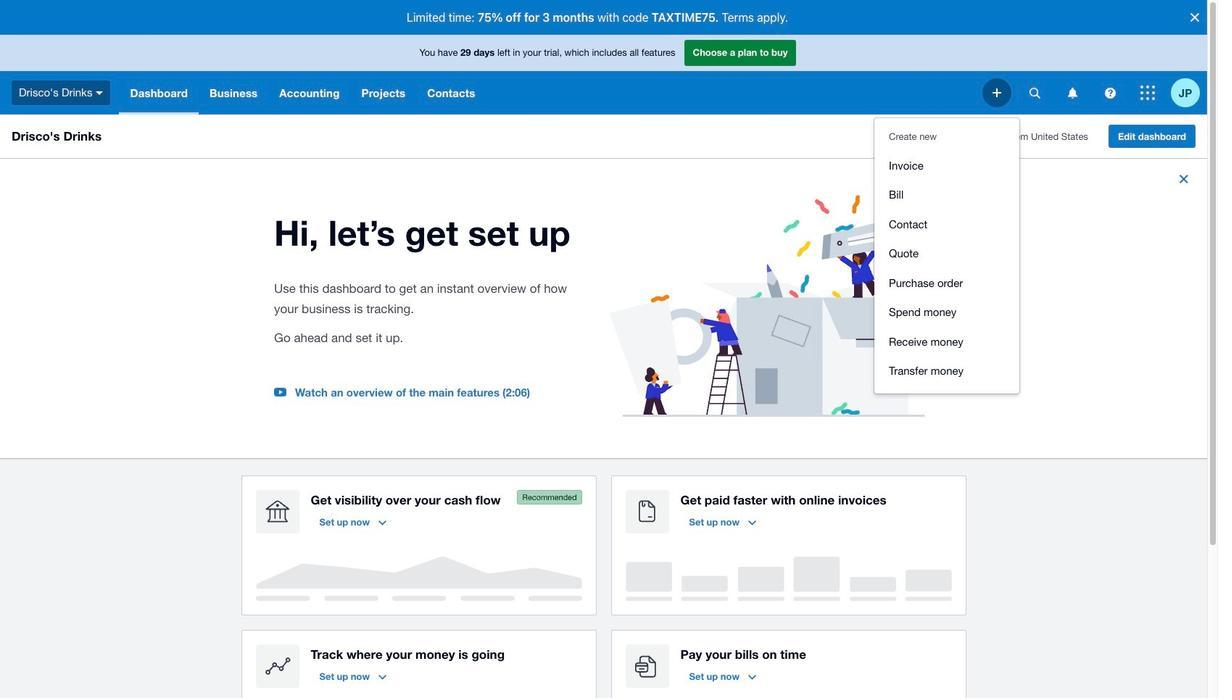 Task type: describe. For each thing, give the bounding box(es) containing it.
banking icon image
[[256, 490, 299, 533]]

close image
[[1173, 168, 1196, 191]]

banking preview line graph image
[[256, 557, 582, 601]]

recommended icon image
[[517, 490, 582, 504]]



Task type: locate. For each thing, give the bounding box(es) containing it.
svg image
[[1068, 87, 1077, 98], [993, 88, 1001, 97]]

0 horizontal spatial svg image
[[993, 88, 1001, 97]]

bills icon image
[[625, 644, 669, 688]]

svg image
[[1141, 86, 1155, 100], [1029, 87, 1040, 98], [1105, 87, 1116, 98], [96, 91, 103, 95]]

list box
[[875, 118, 1020, 393]]

track money icon image
[[256, 644, 299, 688]]

create new group
[[875, 144, 1020, 393]]

1 horizontal spatial svg image
[[1068, 87, 1077, 98]]

dialog
[[0, 0, 1218, 35]]

banner
[[0, 35, 1207, 393]]

invoices icon image
[[625, 490, 669, 533]]

invoices preview bar graph image
[[625, 557, 952, 601]]



Task type: vqa. For each thing, say whether or not it's contained in the screenshot.
Which
no



